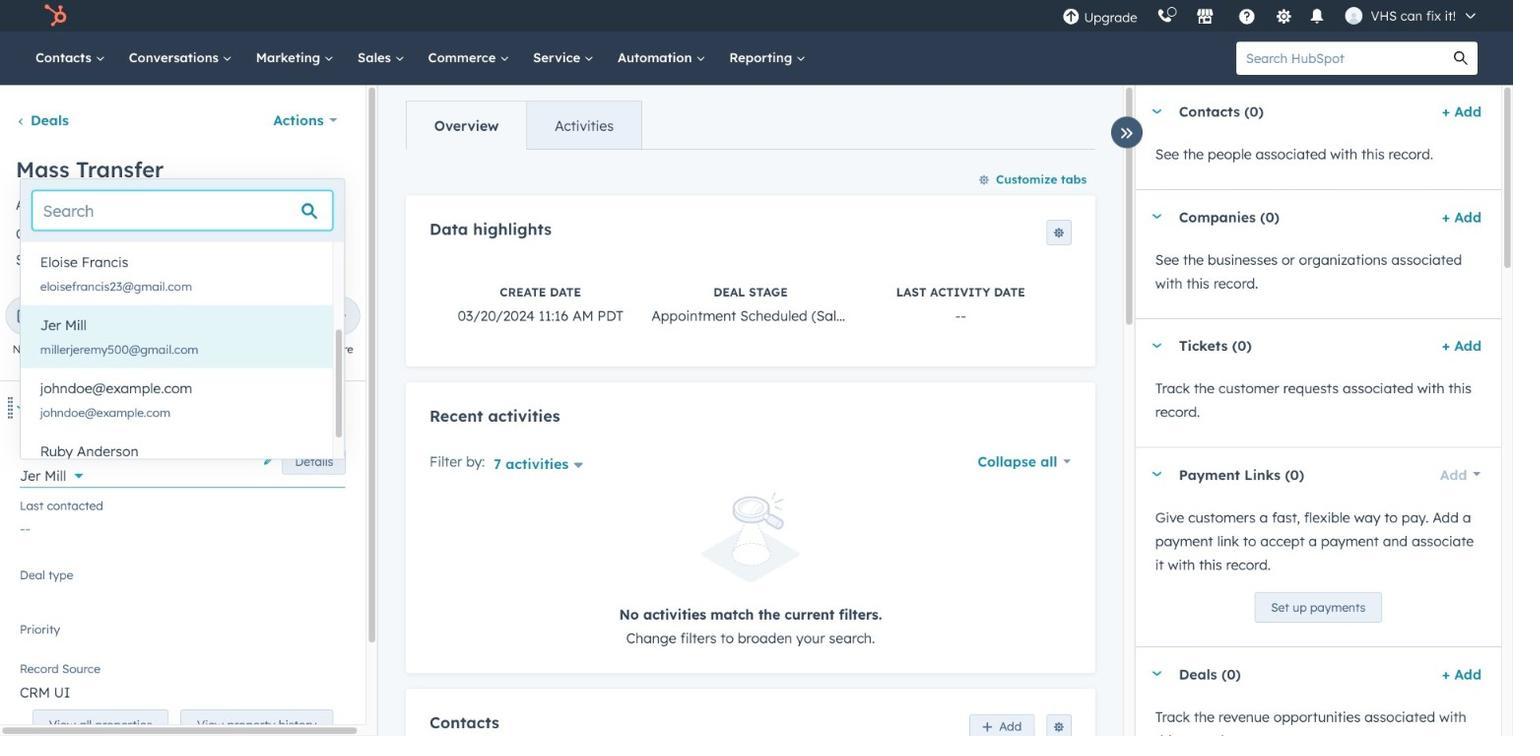 Task type: vqa. For each thing, say whether or not it's contained in the screenshot.
'Page Section' element
no



Task type: locate. For each thing, give the bounding box(es) containing it.
2 caret image from the top
[[1152, 343, 1164, 348]]

caret image
[[1152, 109, 1164, 114], [16, 405, 28, 410], [1152, 472, 1164, 477]]

jacob simon image
[[1346, 7, 1363, 25]]

navigation
[[406, 101, 642, 149]]

1 caret image from the top
[[1152, 214, 1164, 219]]

1 vertical spatial caret image
[[1152, 343, 1164, 348]]

2 vertical spatial caret image
[[1152, 671, 1164, 676]]

0 vertical spatial caret image
[[1152, 214, 1164, 219]]

-- text field
[[20, 510, 346, 542]]

caret image
[[1152, 214, 1164, 219], [1152, 343, 1164, 348], [1152, 671, 1164, 676]]

MM/DD/YYYY text field
[[93, 221, 233, 246]]

list box
[[20, 242, 345, 494]]

call image
[[143, 308, 160, 327]]

meeting image
[[269, 308, 286, 327]]

3 caret image from the top
[[1152, 671, 1164, 676]]

0 vertical spatial caret image
[[1152, 109, 1164, 114]]

alert
[[430, 493, 1072, 650]]

menu
[[1053, 0, 1490, 32]]



Task type: describe. For each thing, give the bounding box(es) containing it.
Search HubSpot search field
[[1237, 41, 1445, 75]]

Search search field
[[32, 191, 333, 230]]

task image
[[206, 308, 223, 327]]

1 vertical spatial caret image
[[16, 405, 28, 410]]

note image
[[16, 308, 34, 327]]

marketplaces image
[[1197, 9, 1215, 27]]

more image
[[332, 308, 349, 327]]

2 vertical spatial caret image
[[1152, 472, 1164, 477]]

email image
[[79, 308, 97, 327]]



